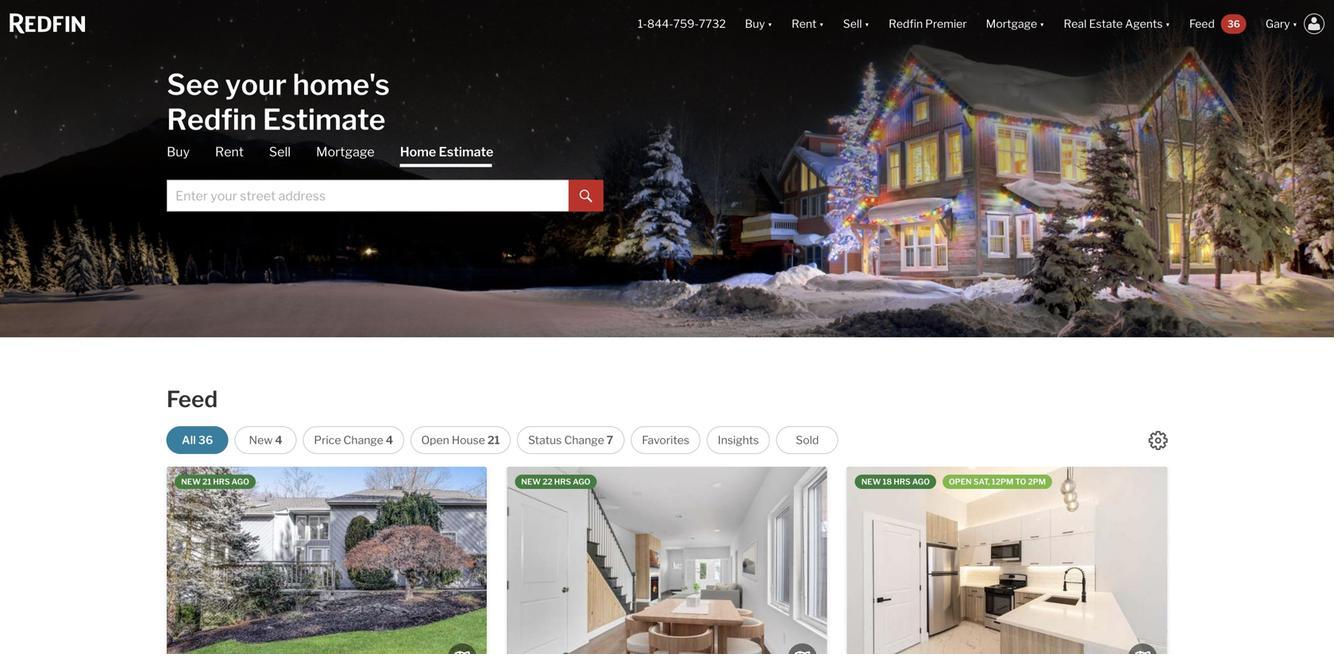 Task type: locate. For each thing, give the bounding box(es) containing it.
2 hrs from the left
[[554, 477, 571, 487]]

redfin left premier at the top of page
[[889, 17, 923, 30]]

photo of 43 mayer dr, montebello, ny 10901 image
[[167, 467, 487, 654], [487, 467, 807, 654]]

gary ▾
[[1266, 17, 1298, 30]]

hrs
[[213, 477, 230, 487], [554, 477, 571, 487], [894, 477, 911, 487]]

0 horizontal spatial redfin
[[167, 102, 257, 137]]

1 ago from the left
[[232, 477, 249, 487]]

rent inside rent ▾ dropdown button
[[792, 17, 817, 30]]

ago down new
[[232, 477, 249, 487]]

see your home's redfin estimate
[[167, 67, 390, 137]]

ago right 22 at bottom
[[573, 477, 590, 487]]

mortgage inside dropdown button
[[986, 17, 1037, 30]]

▾ inside mortgage ▾ dropdown button
[[1040, 17, 1045, 30]]

new
[[181, 477, 201, 487], [521, 477, 541, 487], [861, 477, 881, 487]]

agents
[[1125, 17, 1163, 30]]

Sold radio
[[777, 426, 838, 454]]

0 horizontal spatial rent
[[215, 144, 244, 160]]

Price Change radio
[[303, 426, 404, 454]]

new 22 hrs ago
[[521, 477, 590, 487]]

ago right 18
[[912, 477, 930, 487]]

buy ▾
[[745, 17, 773, 30]]

buy left the rent link
[[167, 144, 190, 160]]

buy right 7732
[[745, 17, 765, 30]]

▾ right gary
[[1293, 17, 1298, 30]]

hrs right 18
[[894, 477, 911, 487]]

1 hrs from the left
[[213, 477, 230, 487]]

1-
[[638, 17, 647, 30]]

0 horizontal spatial new
[[181, 477, 201, 487]]

New radio
[[235, 426, 297, 454]]

1 horizontal spatial hrs
[[554, 477, 571, 487]]

buy inside dropdown button
[[745, 17, 765, 30]]

new 4
[[249, 434, 283, 447]]

all
[[182, 434, 196, 447]]

1 vertical spatial redfin
[[167, 102, 257, 137]]

change right the price
[[343, 434, 384, 447]]

price
[[314, 434, 341, 447]]

7732
[[699, 17, 726, 30]]

Open House radio
[[411, 426, 511, 454]]

3 new from the left
[[861, 477, 881, 487]]

redfin up the rent link
[[167, 102, 257, 137]]

1 vertical spatial 36
[[198, 434, 213, 447]]

1 vertical spatial estimate
[[439, 144, 493, 160]]

1 horizontal spatial redfin
[[889, 17, 923, 30]]

ago
[[232, 477, 249, 487], [573, 477, 590, 487], [912, 477, 930, 487]]

6 ▾ from the left
[[1293, 17, 1298, 30]]

0 horizontal spatial 36
[[198, 434, 213, 447]]

1 horizontal spatial buy
[[745, 17, 765, 30]]

0 vertical spatial redfin
[[889, 17, 923, 30]]

36 inside all 'option'
[[198, 434, 213, 447]]

▾ right rent ▾
[[865, 17, 870, 30]]

12pm
[[992, 477, 1014, 487]]

21 right the house
[[488, 434, 500, 447]]

2 horizontal spatial ago
[[912, 477, 930, 487]]

estimate right home at the top of page
[[439, 144, 493, 160]]

1 4 from the left
[[275, 434, 283, 447]]

36
[[1228, 18, 1240, 30], [198, 434, 213, 447]]

buy inside tab list
[[167, 144, 190, 160]]

rent left sell link
[[215, 144, 244, 160]]

1 horizontal spatial mortgage
[[986, 17, 1037, 30]]

0 horizontal spatial buy
[[167, 144, 190, 160]]

▾ right 'agents'
[[1165, 17, 1170, 30]]

rent
[[792, 17, 817, 30], [215, 144, 244, 160]]

21
[[488, 434, 500, 447], [202, 477, 211, 487]]

0 horizontal spatial 21
[[202, 477, 211, 487]]

rent link
[[215, 143, 244, 161]]

sold
[[796, 434, 819, 447]]

1 horizontal spatial feed
[[1190, 17, 1215, 30]]

feed right 'agents'
[[1190, 17, 1215, 30]]

rent right buy ▾ at the top right of page
[[792, 17, 817, 30]]

home estimate
[[400, 144, 493, 160]]

hrs for 22
[[554, 477, 571, 487]]

2 photo of 481 martin luther king jr dr, jersey city, nj 07304 image from the left
[[1167, 467, 1334, 654]]

sell for sell ▾
[[843, 17, 862, 30]]

▾ left sell ▾
[[819, 17, 824, 30]]

new down all
[[181, 477, 201, 487]]

0 horizontal spatial ago
[[232, 477, 249, 487]]

ago for new 18 hrs ago
[[912, 477, 930, 487]]

ago for new 21 hrs ago
[[232, 477, 249, 487]]

1 change from the left
[[343, 434, 384, 447]]

new for new 21 hrs ago
[[181, 477, 201, 487]]

4
[[275, 434, 283, 447], [386, 434, 393, 447]]

change left 7
[[564, 434, 604, 447]]

4 right new
[[275, 434, 283, 447]]

759-
[[673, 17, 699, 30]]

2 4 from the left
[[386, 434, 393, 447]]

1 horizontal spatial 4
[[386, 434, 393, 447]]

insights
[[718, 434, 759, 447]]

1 vertical spatial rent
[[215, 144, 244, 160]]

1 vertical spatial feed
[[166, 386, 218, 413]]

hrs right 22 at bottom
[[554, 477, 571, 487]]

2 new from the left
[[521, 477, 541, 487]]

▾ for buy ▾
[[768, 17, 773, 30]]

0 horizontal spatial feed
[[166, 386, 218, 413]]

36 left gary
[[1228, 18, 1240, 30]]

0 vertical spatial feed
[[1190, 17, 1215, 30]]

mortgage left the real
[[986, 17, 1037, 30]]

1 new from the left
[[181, 477, 201, 487]]

sat,
[[974, 477, 990, 487]]

buy for buy ▾
[[745, 17, 765, 30]]

3 ▾ from the left
[[865, 17, 870, 30]]

Enter your street address search field
[[167, 180, 569, 212]]

redfin inside the see your home's redfin estimate
[[167, 102, 257, 137]]

2 horizontal spatial hrs
[[894, 477, 911, 487]]

new left 18
[[861, 477, 881, 487]]

buy ▾ button
[[736, 0, 782, 48]]

1 horizontal spatial sell
[[843, 17, 862, 30]]

▾ inside buy ▾ dropdown button
[[768, 17, 773, 30]]

change for 7
[[564, 434, 604, 447]]

sell down the see your home's redfin estimate
[[269, 144, 291, 160]]

redfin
[[889, 17, 923, 30], [167, 102, 257, 137]]

change inside radio
[[343, 434, 384, 447]]

1 horizontal spatial 21
[[488, 434, 500, 447]]

mortgage inside tab list
[[316, 144, 375, 160]]

2pm
[[1028, 477, 1046, 487]]

3 hrs from the left
[[894, 477, 911, 487]]

0 horizontal spatial change
[[343, 434, 384, 447]]

change
[[343, 434, 384, 447], [564, 434, 604, 447]]

1 horizontal spatial new
[[521, 477, 541, 487]]

▾ for sell ▾
[[865, 17, 870, 30]]

option group
[[166, 426, 838, 454]]

sell right rent ▾
[[843, 17, 862, 30]]

0 vertical spatial 36
[[1228, 18, 1240, 30]]

0 horizontal spatial 4
[[275, 434, 283, 447]]

photo of 210 nunda ave, jersey city, nj 07306 image
[[507, 467, 827, 654], [827, 467, 1147, 654]]

open
[[949, 477, 972, 487]]

change inside option
[[564, 434, 604, 447]]

▾
[[768, 17, 773, 30], [819, 17, 824, 30], [865, 17, 870, 30], [1040, 17, 1045, 30], [1165, 17, 1170, 30], [1293, 17, 1298, 30]]

36 right all
[[198, 434, 213, 447]]

status change 7
[[528, 434, 613, 447]]

tab list
[[167, 143, 604, 212]]

2 ▾ from the left
[[819, 17, 824, 30]]

mortgage ▾ button
[[986, 0, 1045, 48]]

▾ inside the real estate agents ▾ link
[[1165, 17, 1170, 30]]

status
[[528, 434, 562, 447]]

feed up all
[[166, 386, 218, 413]]

0 vertical spatial sell
[[843, 17, 862, 30]]

1 vertical spatial sell
[[269, 144, 291, 160]]

22
[[543, 477, 553, 487]]

▾ inside sell ▾ dropdown button
[[865, 17, 870, 30]]

hrs down all 'option'
[[213, 477, 230, 487]]

mortgage up enter your street address search box
[[316, 144, 375, 160]]

▾ left the real
[[1040, 17, 1045, 30]]

2 horizontal spatial new
[[861, 477, 881, 487]]

sell link
[[269, 143, 291, 161]]

0 vertical spatial rent
[[792, 17, 817, 30]]

21 down all 'option'
[[202, 477, 211, 487]]

1 vertical spatial 21
[[202, 477, 211, 487]]

mortgage for mortgage ▾
[[986, 17, 1037, 30]]

1 horizontal spatial rent
[[792, 17, 817, 30]]

0 vertical spatial 21
[[488, 434, 500, 447]]

4 left the "open"
[[386, 434, 393, 447]]

0 horizontal spatial estimate
[[263, 102, 386, 137]]

4 ▾ from the left
[[1040, 17, 1045, 30]]

estimate up mortgage 'link'
[[263, 102, 386, 137]]

2 ago from the left
[[573, 477, 590, 487]]

mortgage
[[986, 17, 1037, 30], [316, 144, 375, 160]]

rent ▾
[[792, 17, 824, 30]]

estimate
[[263, 102, 386, 137], [439, 144, 493, 160]]

mortgage for mortgage
[[316, 144, 375, 160]]

2 change from the left
[[564, 434, 604, 447]]

estate
[[1089, 17, 1123, 30]]

3 ago from the left
[[912, 477, 930, 487]]

1-844-759-7732
[[638, 17, 726, 30]]

1 horizontal spatial estimate
[[439, 144, 493, 160]]

▾ left rent ▾
[[768, 17, 773, 30]]

0 horizontal spatial mortgage
[[316, 144, 375, 160]]

sell inside dropdown button
[[843, 17, 862, 30]]

▾ inside rent ▾ dropdown button
[[819, 17, 824, 30]]

redfin premier
[[889, 17, 967, 30]]

21 inside open house radio
[[488, 434, 500, 447]]

1 ▾ from the left
[[768, 17, 773, 30]]

redfin premier button
[[879, 0, 977, 48]]

5 ▾ from the left
[[1165, 17, 1170, 30]]

buy
[[745, 17, 765, 30], [167, 144, 190, 160]]

1 vertical spatial buy
[[167, 144, 190, 160]]

buy for buy
[[167, 144, 190, 160]]

sell
[[843, 17, 862, 30], [269, 144, 291, 160]]

home
[[400, 144, 436, 160]]

change for 4
[[343, 434, 384, 447]]

1 horizontal spatial change
[[564, 434, 604, 447]]

rent ▾ button
[[792, 0, 824, 48]]

house
[[452, 434, 485, 447]]

1 horizontal spatial 36
[[1228, 18, 1240, 30]]

0 vertical spatial buy
[[745, 17, 765, 30]]

0 vertical spatial estimate
[[263, 102, 386, 137]]

price change 4
[[314, 434, 393, 447]]

open house 21
[[421, 434, 500, 447]]

1 photo of 43 mayer dr, montebello, ny 10901 image from the left
[[167, 467, 487, 654]]

buy ▾ button
[[745, 0, 773, 48]]

1 horizontal spatial ago
[[573, 477, 590, 487]]

new for new 22 hrs ago
[[521, 477, 541, 487]]

0 horizontal spatial sell
[[269, 144, 291, 160]]

1 vertical spatial mortgage
[[316, 144, 375, 160]]

0 horizontal spatial hrs
[[213, 477, 230, 487]]

feed
[[1190, 17, 1215, 30], [166, 386, 218, 413]]

0 vertical spatial mortgage
[[986, 17, 1037, 30]]

photo of 481 martin luther king jr dr, jersey city, nj 07304 image
[[847, 467, 1167, 654], [1167, 467, 1334, 654]]

real estate agents ▾ button
[[1054, 0, 1180, 48]]

new left 22 at bottom
[[521, 477, 541, 487]]

sell for sell
[[269, 144, 291, 160]]

sell ▾ button
[[843, 0, 870, 48]]



Task type: describe. For each thing, give the bounding box(es) containing it.
submit search image
[[580, 190, 592, 203]]

new 21 hrs ago
[[181, 477, 249, 487]]

sell ▾ button
[[834, 0, 879, 48]]

estimate inside the see your home's redfin estimate
[[263, 102, 386, 137]]

2 photo of 43 mayer dr, montebello, ny 10901 image from the left
[[487, 467, 807, 654]]

7
[[607, 434, 613, 447]]

gary
[[1266, 17, 1290, 30]]

sell ▾
[[843, 17, 870, 30]]

hrs for 18
[[894, 477, 911, 487]]

real estate agents ▾ link
[[1064, 0, 1170, 48]]

1 photo of 210 nunda ave, jersey city, nj 07306 image from the left
[[507, 467, 827, 654]]

844-
[[647, 17, 673, 30]]

All radio
[[166, 426, 228, 454]]

tab list containing buy
[[167, 143, 604, 212]]

all 36
[[182, 434, 213, 447]]

rent ▾ button
[[782, 0, 834, 48]]

▾ for rent ▾
[[819, 17, 824, 30]]

Insights radio
[[707, 426, 770, 454]]

1-844-759-7732 link
[[638, 17, 726, 30]]

new 18 hrs ago
[[861, 477, 930, 487]]

Status Change radio
[[517, 426, 625, 454]]

buy link
[[167, 143, 190, 161]]

estimate inside "link"
[[439, 144, 493, 160]]

2 photo of 210 nunda ave, jersey city, nj 07306 image from the left
[[827, 467, 1147, 654]]

Favorites radio
[[631, 426, 701, 454]]

1 photo of 481 martin luther king jr dr, jersey city, nj 07304 image from the left
[[847, 467, 1167, 654]]

redfin inside redfin premier 'button'
[[889, 17, 923, 30]]

favorites
[[642, 434, 689, 447]]

ago for new 22 hrs ago
[[573, 477, 590, 487]]

real
[[1064, 17, 1087, 30]]

4 inside new option
[[275, 434, 283, 447]]

to
[[1015, 477, 1026, 487]]

mortgage link
[[316, 143, 375, 161]]

mortgage ▾ button
[[977, 0, 1054, 48]]

18
[[883, 477, 892, 487]]

premier
[[925, 17, 967, 30]]

▾ for gary ▾
[[1293, 17, 1298, 30]]

rent for rent ▾
[[792, 17, 817, 30]]

new for new 18 hrs ago
[[861, 477, 881, 487]]

open
[[421, 434, 449, 447]]

open sat, 12pm to 2pm
[[949, 477, 1046, 487]]

home estimate link
[[400, 143, 493, 167]]

option group containing all
[[166, 426, 838, 454]]

rent for rent
[[215, 144, 244, 160]]

hrs for 21
[[213, 477, 230, 487]]

home's
[[293, 67, 390, 102]]

new
[[249, 434, 273, 447]]

mortgage ▾
[[986, 17, 1045, 30]]

see
[[167, 67, 219, 102]]

real estate agents ▾
[[1064, 17, 1170, 30]]

▾ for mortgage ▾
[[1040, 17, 1045, 30]]

4 inside price change radio
[[386, 434, 393, 447]]

your
[[225, 67, 287, 102]]



Task type: vqa. For each thing, say whether or not it's contained in the screenshot.
NEW 18 HRS AGO NEW
yes



